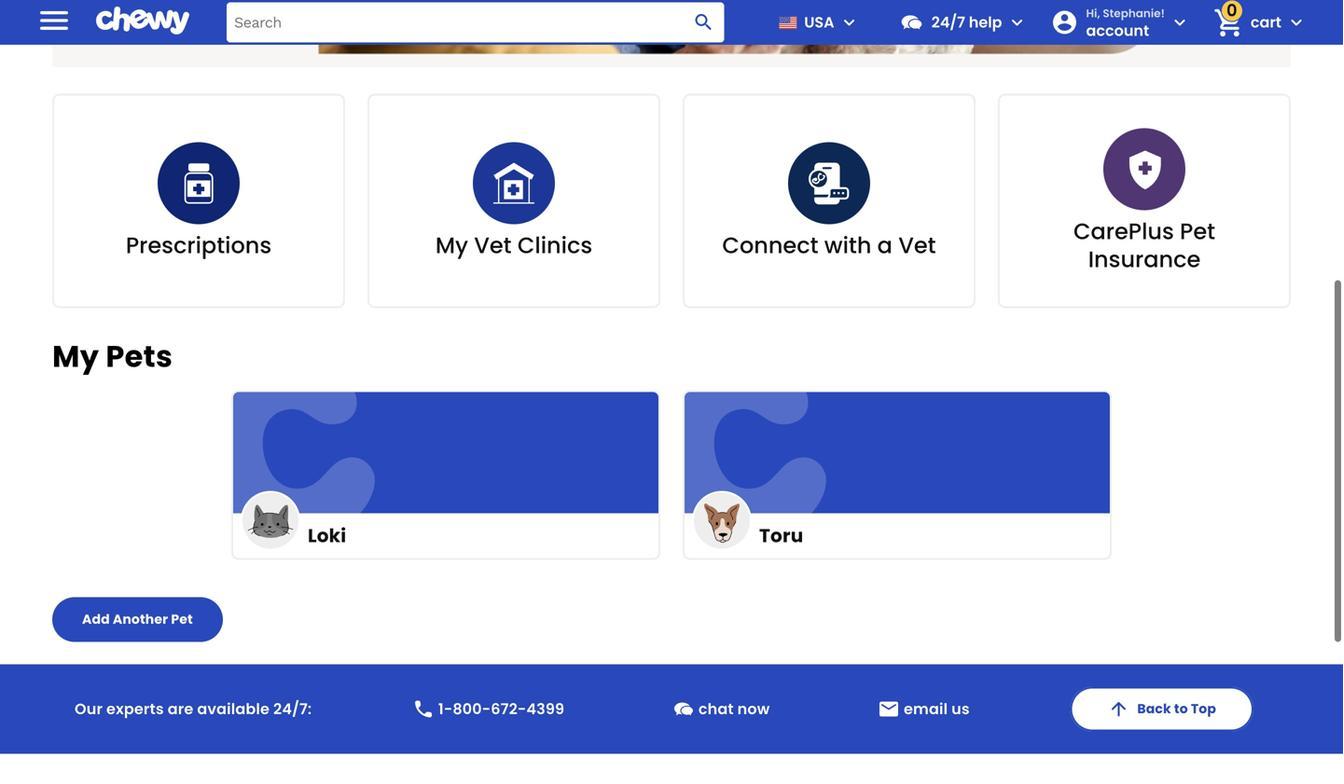 Task type: locate. For each thing, give the bounding box(es) containing it.
2 vet from the left
[[899, 230, 936, 261]]

connect
[[723, 230, 819, 261]]

1 vertical spatial pet
[[171, 611, 193, 629]]

1 horizontal spatial vet
[[899, 230, 936, 261]]

email us
[[904, 699, 970, 720]]

chewy support image
[[900, 10, 924, 35]]

0 vertical spatial pet
[[1180, 216, 1216, 247]]

chewy support image
[[673, 699, 695, 721]]

chewy home image
[[96, 0, 189, 41]]

connect with a vet mobile image
[[807, 161, 852, 206]]

1 horizontal spatial my
[[436, 230, 468, 261]]

pet inside careplus pet insurance
[[1180, 216, 1216, 247]]

1 horizontal spatial pet
[[1180, 216, 1216, 247]]

1-800-672-4399
[[438, 699, 565, 720]]

1 vertical spatial my
[[52, 336, 99, 377]]

loki link
[[231, 390, 661, 561]]

0 horizontal spatial pet
[[171, 611, 193, 629]]

pet inside "link"
[[171, 611, 193, 629]]

4399
[[527, 699, 565, 720]]

1-
[[438, 699, 453, 720]]

careplus
[[1074, 216, 1175, 247]]

pet right careplus
[[1180, 216, 1216, 247]]

menu image left chewy home image
[[35, 2, 73, 39]]

loki
[[308, 523, 347, 549]]

0 horizontal spatial vet
[[474, 230, 512, 261]]

24/7
[[932, 12, 966, 33]]

back to top button
[[1071, 687, 1254, 732]]

0 horizontal spatial my
[[52, 336, 99, 377]]

connect with a vet link
[[683, 94, 976, 308]]

help
[[969, 12, 1003, 33]]

available
[[197, 699, 270, 720]]

vet left clinics
[[474, 230, 512, 261]]

vet right a
[[899, 230, 936, 261]]

careplus pet insurance
[[1074, 216, 1216, 275]]

1-800-672-4399 link
[[405, 691, 572, 729]]

menu image
[[35, 2, 73, 39], [839, 11, 861, 34]]

menu image right usa
[[839, 11, 861, 34]]

my
[[436, 230, 468, 261], [52, 336, 99, 377]]

add another pet link
[[52, 598, 223, 643]]

0 vertical spatial my
[[436, 230, 468, 261]]

hi,
[[1087, 5, 1101, 21]]

pets
[[106, 336, 173, 377]]

our experts are available 24/7:
[[75, 699, 312, 720]]

toru
[[760, 523, 804, 549]]

800-
[[453, 699, 491, 720]]

0 horizontal spatial menu image
[[35, 2, 73, 39]]

to
[[1175, 701, 1189, 719]]

email us link
[[871, 691, 978, 729]]

pet
[[1180, 216, 1216, 247], [171, 611, 193, 629]]

connect with a vet
[[723, 230, 936, 261]]

now
[[738, 699, 770, 720]]

1 vet from the left
[[474, 230, 512, 261]]

vet
[[474, 230, 512, 261], [899, 230, 936, 261]]

us
[[952, 699, 970, 720]]

hi, stephanie! account
[[1087, 5, 1165, 41]]

pet right another
[[171, 611, 193, 629]]

cart
[[1251, 12, 1282, 33]]

1 horizontal spatial menu image
[[839, 11, 861, 34]]



Task type: describe. For each thing, give the bounding box(es) containing it.
prescriptions
[[126, 230, 272, 261]]

add another pet
[[82, 611, 193, 629]]

Product search field
[[227, 2, 725, 42]]

usa
[[805, 12, 835, 33]]

insurance
[[1089, 244, 1201, 275]]

with
[[825, 230, 872, 261]]

learn more about connect with a vet, vet guidance when you need it most, connect with a vet offers real-time chat or video support. image
[[52, 0, 1291, 67]]

a
[[878, 230, 893, 261]]

careplus pet insurance image
[[1123, 147, 1167, 192]]

cart link
[[1206, 0, 1282, 45]]

our
[[75, 699, 103, 720]]

24/7 help
[[932, 12, 1003, 33]]

items image
[[1212, 6, 1245, 39]]

chat now button
[[665, 691, 778, 729]]

another
[[113, 611, 168, 629]]

my vet clinics
[[436, 230, 593, 261]]

stephanie!
[[1103, 5, 1165, 21]]

clinics
[[518, 230, 593, 261]]

top
[[1192, 701, 1217, 719]]

email
[[904, 699, 948, 720]]

Search text field
[[227, 2, 725, 42]]

experts
[[106, 699, 164, 720]]

24/7 help link
[[893, 0, 1003, 45]]

toru link
[[683, 390, 1112, 561]]

submit search image
[[693, 11, 715, 34]]

account menu image
[[1169, 11, 1191, 34]]

vet clinics image
[[492, 161, 537, 206]]

my for my vet clinics
[[436, 230, 468, 261]]

24/7:
[[273, 699, 312, 720]]

chat now
[[699, 699, 770, 720]]

672-
[[491, 699, 527, 720]]

my pets
[[52, 336, 173, 377]]

help menu image
[[1006, 11, 1029, 34]]

back to top
[[1138, 701, 1217, 719]]

my vet clinics link
[[368, 94, 661, 308]]

back
[[1138, 701, 1172, 719]]

usa button
[[771, 0, 861, 45]]

careplus pet insurance link
[[998, 94, 1291, 308]]

my for my pets
[[52, 336, 99, 377]]

cart menu image
[[1286, 11, 1308, 34]]

account
[[1087, 20, 1150, 41]]

menu image inside usa dropdown button
[[839, 11, 861, 34]]

prescription bottle image
[[176, 161, 221, 206]]

chat
[[699, 699, 734, 720]]

add
[[82, 611, 110, 629]]

prescriptions link
[[52, 94, 345, 308]]

are
[[168, 699, 194, 720]]



Task type: vqa. For each thing, say whether or not it's contained in the screenshot.
Loki link
yes



